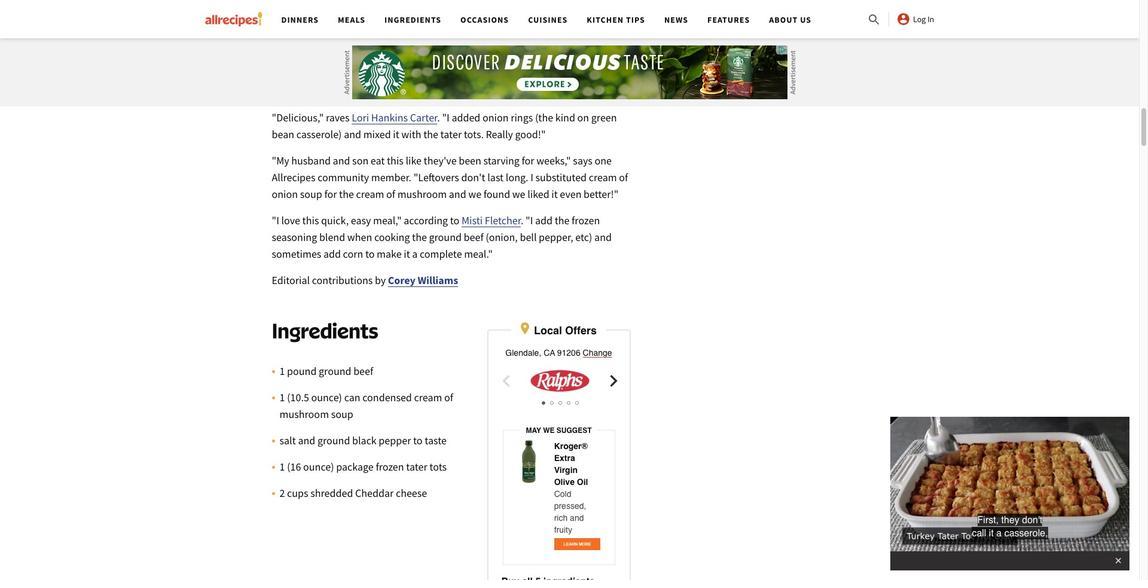 Task type: describe. For each thing, give the bounding box(es) containing it.
0 horizontal spatial beef
[[354, 364, 374, 378]]

1 pound ground beef
[[280, 364, 374, 378]]

ground for beef
[[319, 364, 352, 378]]

1 horizontal spatial for
[[522, 154, 535, 167]]

to inside . "i add the frozen seasoning blend when cooking the ground beef (onion, bell pepper, etc) and sometimes add corn to make it a complete meal."
[[366, 247, 375, 261]]

really
[[486, 127, 513, 141]]

occasions link
[[461, 14, 509, 25]]

kitchen tips link
[[587, 14, 646, 25]]

a
[[412, 247, 418, 261]]

misti fletcher link
[[462, 213, 521, 227]]

weeks,"
[[537, 154, 571, 167]]

carter
[[410, 111, 438, 124]]

frozen for the
[[572, 213, 600, 227]]

on
[[578, 111, 590, 124]]

change button
[[583, 347, 613, 359]]

may
[[526, 426, 542, 435]]

meal,"
[[373, 213, 402, 227]]

pepper
[[379, 434, 411, 447]]

meals link
[[338, 14, 366, 25]]

the inside "my husband and son eat this like they've been starving for weeks," says one allrecipes community member. "leftovers don't last long. i substituted cream of onion soup for the cream of mushroom and we found we liked it even better!"
[[339, 187, 354, 201]]

1 horizontal spatial add
[[536, 213, 553, 227]]

i
[[531, 170, 534, 184]]

2 vertical spatial to
[[414, 434, 423, 447]]

us
[[801, 14, 812, 25]]

son
[[353, 154, 369, 167]]

91206
[[558, 348, 581, 358]]

shredded
[[311, 486, 353, 500]]

liked
[[528, 187, 550, 201]]

kitchen tips
[[587, 14, 646, 25]]

frozen for package
[[376, 460, 404, 474]]

cheddar
[[355, 486, 394, 500]]

says
[[573, 154, 593, 167]]

0 horizontal spatial ingredients
[[272, 318, 378, 343]]

news link
[[665, 14, 689, 25]]

"i for "delicious," raves lori hankins carter
[[442, 111, 450, 124]]

0 horizontal spatial tips
[[481, 73, 519, 99]]

cold
[[555, 489, 572, 499]]

in
[[928, 14, 935, 25]]

pressed,
[[555, 501, 587, 511]]

mushroom inside condensed cream of mushroom soup
[[280, 407, 329, 421]]

added
[[452, 111, 481, 124]]

community
[[368, 73, 476, 99]]

0 horizontal spatial cream
[[356, 187, 384, 201]]

sometimes
[[272, 247, 322, 261]]

good!"
[[516, 127, 546, 141]]

cheese
[[396, 486, 427, 500]]

corey williams link
[[388, 273, 459, 287]]

rich
[[555, 513, 568, 523]]

soup inside "my husband and son eat this like they've been starving for weeks," says one allrecipes community member. "leftovers don't last long. i substituted cream of onion soup for the cream of mushroom and we found we liked it even better!"
[[300, 187, 322, 201]]

member.
[[371, 170, 412, 184]]

about us
[[770, 14, 812, 25]]

ralphs logo image
[[519, 369, 602, 393]]

contributions
[[312, 273, 373, 287]]

rings
[[511, 111, 533, 124]]

seasoning
[[272, 230, 317, 244]]

1 allrecipes from the top
[[272, 73, 363, 99]]

condensed
[[363, 391, 412, 404]]

love
[[282, 213, 300, 227]]

glendale, ca 91206 change
[[506, 348, 613, 358]]

2
[[280, 486, 285, 500]]

"leftovers
[[414, 170, 460, 184]]

fletcher
[[485, 213, 521, 227]]

community
[[318, 170, 369, 184]]

we
[[543, 426, 555, 435]]

according
[[404, 213, 448, 227]]

it inside "my husband and son eat this like they've been starving for weeks," says one allrecipes community member. "leftovers don't last long. i substituted cream of onion soup for the cream of mushroom and we found we liked it even better!"
[[552, 187, 558, 201]]

log
[[914, 14, 927, 25]]

0 horizontal spatial this
[[303, 213, 319, 227]]

substituted
[[536, 170, 587, 184]]

fruity
[[555, 525, 573, 535]]

and down don't
[[449, 187, 467, 201]]

been
[[459, 154, 482, 167]]

1 we from the left
[[469, 187, 482, 201]]

(16
[[287, 460, 301, 474]]

1 for 1 pound ground beef
[[280, 364, 285, 378]]

hankins
[[371, 111, 408, 124]]

beef inside . "i add the frozen seasoning blend when cooking the ground beef (onion, bell pepper, etc) and sometimes add corn to make it a complete meal."
[[464, 230, 484, 244]]

lori hankins carter link
[[352, 111, 438, 124]]

news
[[665, 14, 689, 25]]

kind
[[556, 111, 576, 124]]

. "i add the frozen seasoning blend when cooking the ground beef (onion, bell pepper, etc) and sometimes add corn to make it a complete meal."
[[272, 213, 612, 261]]

and up community
[[333, 154, 350, 167]]

. for misti fletcher
[[521, 213, 524, 227]]

tips inside navigation
[[626, 14, 646, 25]]

advertisement region
[[352, 45, 788, 99]]

better!"
[[584, 187, 619, 201]]

onion inside "my husband and son eat this like they've been starving for weeks," says one allrecipes community member. "leftovers don't last long. i substituted cream of onion soup for the cream of mushroom and we found we liked it even better!"
[[272, 187, 298, 201]]

and up (the
[[523, 73, 558, 99]]

search image
[[868, 13, 882, 27]]

dinners
[[282, 14, 319, 25]]

1 (10.5 ounce) can
[[280, 391, 361, 404]]

"my husband and son eat this like they've been starving for weeks," says one allrecipes community member. "leftovers don't last long. i substituted cream of onion soup for the cream of mushroom and we found we liked it even better!"
[[272, 154, 628, 201]]

black
[[352, 434, 377, 447]]

local
[[534, 324, 562, 337]]

starving
[[484, 154, 520, 167]]

quick,
[[321, 213, 349, 227]]

suggest
[[557, 426, 592, 435]]

0 vertical spatial cream
[[589, 170, 617, 184]]

kroger®
[[555, 441, 588, 451]]

kitchen
[[587, 14, 624, 25]]

2 we from the left
[[513, 187, 526, 201]]



Task type: locate. For each thing, give the bounding box(es) containing it.
mixed
[[364, 127, 391, 141]]

features
[[708, 14, 751, 25]]

0 horizontal spatial "i
[[272, 213, 279, 227]]

it inside . "i added onion rings (the kind on green bean casserole) and mixed it with the tater tots. really good!"
[[393, 127, 400, 141]]

0 vertical spatial it
[[393, 127, 400, 141]]

0 vertical spatial beef
[[464, 230, 484, 244]]

and right etc)
[[595, 230, 612, 244]]

and inside . "i add the frozen seasoning blend when cooking the ground beef (onion, bell pepper, etc) and sometimes add corn to make it a complete meal."
[[595, 230, 612, 244]]

2 1 from the top
[[280, 391, 285, 404]]

the up pepper,
[[555, 213, 570, 227]]

0 horizontal spatial soup
[[300, 187, 322, 201]]

tater inside . "i added onion rings (the kind on green bean casserole) and mixed it with the tater tots. really good!"
[[441, 127, 462, 141]]

tots
[[430, 460, 447, 474]]

1 vertical spatial beef
[[354, 364, 374, 378]]

of
[[619, 170, 628, 184], [387, 187, 396, 201], [445, 391, 454, 404]]

tots.
[[464, 127, 484, 141]]

0 vertical spatial ground
[[429, 230, 462, 244]]

0 horizontal spatial tater
[[406, 460, 428, 474]]

it
[[393, 127, 400, 141], [552, 187, 558, 201], [404, 247, 410, 261]]

the down community
[[339, 187, 354, 201]]

ground inside . "i add the frozen seasoning blend when cooking the ground beef (onion, bell pepper, etc) and sometimes add corn to make it a complete meal."
[[429, 230, 462, 244]]

0 vertical spatial ingredients
[[385, 14, 442, 25]]

. inside . "i add the frozen seasoning blend when cooking the ground beef (onion, bell pepper, etc) and sometimes add corn to make it a complete meal."
[[521, 213, 524, 227]]

2 horizontal spatial "i
[[526, 213, 533, 227]]

ounce) for (16
[[303, 460, 334, 474]]

0 horizontal spatial to
[[366, 247, 375, 261]]

1 horizontal spatial beef
[[464, 230, 484, 244]]

the up a
[[412, 230, 427, 244]]

occasions
[[461, 14, 509, 25]]

the
[[424, 127, 439, 141], [339, 187, 354, 201], [555, 213, 570, 227], [412, 230, 427, 244]]

the inside . "i added onion rings (the kind on green bean casserole) and mixed it with the tater tots. really good!"
[[424, 127, 439, 141]]

ingredients link
[[385, 14, 442, 25]]

we
[[469, 187, 482, 201], [513, 187, 526, 201]]

"i inside . "i added onion rings (the kind on green bean casserole) and mixed it with the tater tots. really good!"
[[442, 111, 450, 124]]

ounce) for (10.5
[[311, 391, 342, 404]]

salt
[[280, 434, 296, 447]]

0 vertical spatial tater
[[441, 127, 462, 141]]

virgin
[[555, 465, 578, 475]]

by
[[375, 273, 386, 287]]

ground left black
[[318, 434, 350, 447]]

pepper,
[[539, 230, 574, 244]]

soup
[[300, 187, 322, 201], [331, 407, 353, 421]]

about us link
[[770, 14, 812, 25]]

0 horizontal spatial mushroom
[[280, 407, 329, 421]]

1 horizontal spatial onion
[[483, 111, 509, 124]]

and down pressed,
[[570, 513, 584, 523]]

frozen
[[572, 213, 600, 227], [376, 460, 404, 474]]

they've
[[424, 154, 457, 167]]

1 vertical spatial soup
[[331, 407, 353, 421]]

long.
[[506, 170, 529, 184]]

editorial contributions by corey williams
[[272, 273, 459, 287]]

ounce) right (16
[[303, 460, 334, 474]]

green
[[592, 111, 617, 124]]

ground for black
[[318, 434, 350, 447]]

"delicious,"
[[272, 111, 324, 124]]

1 horizontal spatial ingredients
[[385, 14, 442, 25]]

glendale,
[[506, 348, 542, 358]]

etc)
[[576, 230, 593, 244]]

and inside the kroger® extra virgin olive oil cold pressed, rich and fruity
[[570, 513, 584, 523]]

0 horizontal spatial add
[[324, 247, 341, 261]]

. up bell
[[521, 213, 524, 227]]

corn
[[343, 247, 363, 261]]

misti
[[462, 213, 483, 227]]

0 vertical spatial frozen
[[572, 213, 600, 227]]

0 vertical spatial 1
[[280, 364, 285, 378]]

of inside condensed cream of mushroom soup
[[445, 391, 454, 404]]

change
[[583, 348, 613, 358]]

soup inside condensed cream of mushroom soup
[[331, 407, 353, 421]]

tips up rings in the left top of the page
[[481, 73, 519, 99]]

raves
[[326, 111, 350, 124]]

cream down "member."
[[356, 187, 384, 201]]

1 1 from the top
[[280, 364, 285, 378]]

easy
[[351, 213, 371, 227]]

"i up bell
[[526, 213, 533, 227]]

salt and ground black pepper to taste
[[280, 434, 447, 447]]

onion up love in the top left of the page
[[272, 187, 298, 201]]

allrecipes
[[272, 73, 363, 99], [272, 170, 316, 184]]

home image
[[205, 12, 262, 26]]

0 vertical spatial tips
[[626, 14, 646, 25]]

"i for "i love this quick, easy meal," according to misti fletcher
[[526, 213, 533, 227]]

1 vertical spatial allrecipes
[[272, 170, 316, 184]]

0 vertical spatial to
[[450, 213, 460, 227]]

mushroom down (10.5
[[280, 407, 329, 421]]

2 horizontal spatial of
[[619, 170, 628, 184]]

log in link
[[897, 12, 935, 26]]

and down the "delicious," raves lori hankins carter
[[344, 127, 361, 141]]

mushroom down "leftovers
[[398, 187, 447, 201]]

this inside "my husband and son eat this like they've been starving for weeks," says one allrecipes community member. "leftovers don't last long. i substituted cream of onion soup for the cream of mushroom and we found we liked it even better!"
[[387, 154, 404, 167]]

0 horizontal spatial .
[[438, 111, 440, 124]]

and right salt
[[298, 434, 316, 447]]

ground up complete
[[429, 230, 462, 244]]

cooking
[[375, 230, 410, 244]]

3 1 from the top
[[280, 460, 285, 474]]

this right love in the top left of the page
[[303, 213, 319, 227]]

soup up love in the top left of the page
[[300, 187, 322, 201]]

log in
[[914, 14, 935, 25]]

1 horizontal spatial .
[[521, 213, 524, 227]]

1 horizontal spatial we
[[513, 187, 526, 201]]

ground up '1 (10.5 ounce) can'
[[319, 364, 352, 378]]

1 for 1 (10.5 ounce) can
[[280, 391, 285, 404]]

allrecipes up "delicious,"
[[272, 73, 363, 99]]

1 vertical spatial cream
[[356, 187, 384, 201]]

oil
[[577, 477, 589, 487]]

0 horizontal spatial for
[[325, 187, 337, 201]]

"i left love in the top left of the page
[[272, 213, 279, 227]]

williams
[[418, 273, 459, 287]]

olive
[[555, 477, 575, 487]]

0 vertical spatial allrecipes
[[272, 73, 363, 99]]

onion
[[483, 111, 509, 124], [272, 187, 298, 201]]

frozen up etc)
[[572, 213, 600, 227]]

and
[[523, 73, 558, 99], [344, 127, 361, 141], [333, 154, 350, 167], [449, 187, 467, 201], [595, 230, 612, 244], [298, 434, 316, 447], [570, 513, 584, 523]]

for down community
[[325, 187, 337, 201]]

1 vertical spatial .
[[521, 213, 524, 227]]

.
[[438, 111, 440, 124], [521, 213, 524, 227]]

frozen down 'pepper' at the bottom left
[[376, 460, 404, 474]]

extra
[[555, 453, 575, 463]]

1 horizontal spatial this
[[387, 154, 404, 167]]

allrecipes inside "my husband and son eat this like they've been starving for weeks," says one allrecipes community member. "leftovers don't last long. i substituted cream of onion soup for the cream of mushroom and we found we liked it even better!"
[[272, 170, 316, 184]]

husband
[[292, 154, 331, 167]]

ca
[[544, 348, 555, 358]]

2 horizontal spatial cream
[[589, 170, 617, 184]]

found
[[484, 187, 511, 201]]

one
[[595, 154, 612, 167]]

account image
[[897, 12, 911, 26]]

add down blend
[[324, 247, 341, 261]]

. left added in the top of the page
[[438, 111, 440, 124]]

0 horizontal spatial onion
[[272, 187, 298, 201]]

navigation containing dinners
[[272, 0, 868, 38]]

beef up can
[[354, 364, 374, 378]]

"i
[[442, 111, 450, 124], [272, 213, 279, 227], [526, 213, 533, 227]]

1 horizontal spatial tater
[[441, 127, 462, 141]]

may we suggest
[[526, 426, 592, 435]]

0 vertical spatial ounce)
[[311, 391, 342, 404]]

"i inside . "i add the frozen seasoning blend when cooking the ground beef (onion, bell pepper, etc) and sometimes add corn to make it a complete meal."
[[526, 213, 533, 227]]

0 horizontal spatial we
[[469, 187, 482, 201]]

2 vertical spatial 1
[[280, 460, 285, 474]]

tips right kitchen
[[626, 14, 646, 25]]

1 horizontal spatial to
[[414, 434, 423, 447]]

1 vertical spatial to
[[366, 247, 375, 261]]

onion inside . "i added onion rings (the kind on green bean casserole) and mixed it with the tater tots. really good!"
[[483, 111, 509, 124]]

0 vertical spatial for
[[522, 154, 535, 167]]

ounce) left can
[[311, 391, 342, 404]]

2 horizontal spatial it
[[552, 187, 558, 201]]

mushroom inside "my husband and son eat this like they've been starving for weeks," says one allrecipes community member. "leftovers don't last long. i substituted cream of onion soup for the cream of mushroom and we found we liked it even better!"
[[398, 187, 447, 201]]

complete
[[420, 247, 462, 261]]

1 horizontal spatial of
[[445, 391, 454, 404]]

1 horizontal spatial frozen
[[572, 213, 600, 227]]

1 vertical spatial mushroom
[[280, 407, 329, 421]]

like
[[406, 154, 422, 167]]

1 left (16
[[280, 460, 285, 474]]

to left the misti
[[450, 213, 460, 227]]

1 vertical spatial ground
[[319, 364, 352, 378]]

to right "corn"
[[366, 247, 375, 261]]

we down long.
[[513, 187, 526, 201]]

1 vertical spatial tips
[[481, 73, 519, 99]]

offers
[[565, 324, 597, 337]]

ounce)
[[311, 391, 342, 404], [303, 460, 334, 474]]

2 horizontal spatial to
[[450, 213, 460, 227]]

soup down can
[[331, 407, 353, 421]]

cream down the one
[[589, 170, 617, 184]]

lori
[[352, 111, 369, 124]]

blend
[[319, 230, 345, 244]]

1 horizontal spatial it
[[404, 247, 410, 261]]

0 vertical spatial mushroom
[[398, 187, 447, 201]]

"i left added in the top of the page
[[442, 111, 450, 124]]

cream inside condensed cream of mushroom soup
[[414, 391, 442, 404]]

1 vertical spatial 1
[[280, 391, 285, 404]]

1 horizontal spatial soup
[[331, 407, 353, 421]]

allrecipes community tips and praise
[[272, 73, 620, 99]]

1 left (10.5
[[280, 391, 285, 404]]

1 vertical spatial frozen
[[376, 460, 404, 474]]

0 vertical spatial this
[[387, 154, 404, 167]]

"delicious," raves lori hankins carter
[[272, 111, 438, 124]]

frozen inside . "i add the frozen seasoning blend when cooking the ground beef (onion, bell pepper, etc) and sometimes add corn to make it a complete meal."
[[572, 213, 600, 227]]

1 horizontal spatial cream
[[414, 391, 442, 404]]

package
[[336, 460, 374, 474]]

local offers
[[534, 324, 597, 337]]

beef down the misti
[[464, 230, 484, 244]]

"i love this quick, easy meal," according to misti fletcher
[[272, 213, 521, 227]]

1 vertical spatial for
[[325, 187, 337, 201]]

. for lori hankins carter
[[438, 111, 440, 124]]

meals
[[338, 14, 366, 25]]

2 vertical spatial cream
[[414, 391, 442, 404]]

0 vertical spatial of
[[619, 170, 628, 184]]

tater left tots
[[406, 460, 428, 474]]

meal."
[[464, 247, 493, 261]]

1 vertical spatial it
[[552, 187, 558, 201]]

it left with
[[393, 127, 400, 141]]

2 vertical spatial it
[[404, 247, 410, 261]]

this up "member."
[[387, 154, 404, 167]]

1 for 1 (16 ounce) package frozen tater tots
[[280, 460, 285, 474]]

1 vertical spatial onion
[[272, 187, 298, 201]]

2 vertical spatial of
[[445, 391, 454, 404]]

and inside . "i added onion rings (the kind on green bean casserole) and mixed it with the tater tots. really good!"
[[344, 127, 361, 141]]

condensed cream of mushroom soup
[[280, 391, 454, 421]]

2 allrecipes from the top
[[272, 170, 316, 184]]

1 vertical spatial add
[[324, 247, 341, 261]]

1 horizontal spatial tips
[[626, 14, 646, 25]]

taste
[[425, 434, 447, 447]]

2 vertical spatial ground
[[318, 434, 350, 447]]

even
[[560, 187, 582, 201]]

ingredients inside navigation
[[385, 14, 442, 25]]

cream right condensed
[[414, 391, 442, 404]]

1 (16 ounce) package frozen tater tots
[[280, 460, 447, 474]]

allrecipes down "my
[[272, 170, 316, 184]]

. inside . "i added onion rings (the kind on green bean casserole) and mixed it with the tater tots. really good!"
[[438, 111, 440, 124]]

1 vertical spatial this
[[303, 213, 319, 227]]

1 vertical spatial of
[[387, 187, 396, 201]]

cuisines link
[[528, 14, 568, 25]]

it left a
[[404, 247, 410, 261]]

1 horizontal spatial "i
[[442, 111, 450, 124]]

0 vertical spatial add
[[536, 213, 553, 227]]

0 vertical spatial onion
[[483, 111, 509, 124]]

with
[[402, 127, 422, 141]]

0 horizontal spatial it
[[393, 127, 400, 141]]

1 left pound
[[280, 364, 285, 378]]

1 vertical spatial ingredients
[[272, 318, 378, 343]]

the down carter
[[424, 127, 439, 141]]

for up i
[[522, 154, 535, 167]]

tips
[[626, 14, 646, 25], [481, 73, 519, 99]]

it inside . "i add the frozen seasoning blend when cooking the ground beef (onion, bell pepper, etc) and sometimes add corn to make it a complete meal."
[[404, 247, 410, 261]]

ground
[[429, 230, 462, 244], [319, 364, 352, 378], [318, 434, 350, 447]]

bell
[[520, 230, 537, 244]]

onion up really
[[483, 111, 509, 124]]

1 horizontal spatial mushroom
[[398, 187, 447, 201]]

navigation
[[272, 0, 868, 38]]

. "i added onion rings (the kind on green bean casserole) and mixed it with the tater tots. really good!"
[[272, 111, 617, 141]]

it left even
[[552, 187, 558, 201]]

1 vertical spatial ounce)
[[303, 460, 334, 474]]

to left taste
[[414, 434, 423, 447]]

we down don't
[[469, 187, 482, 201]]

1 vertical spatial tater
[[406, 460, 428, 474]]

when
[[348, 230, 372, 244]]

add up pepper,
[[536, 213, 553, 227]]

0 horizontal spatial frozen
[[376, 460, 404, 474]]

(onion,
[[486, 230, 518, 244]]

features link
[[708, 14, 751, 25]]

0 horizontal spatial of
[[387, 187, 396, 201]]

0 vertical spatial .
[[438, 111, 440, 124]]

0 vertical spatial soup
[[300, 187, 322, 201]]

cream
[[589, 170, 617, 184], [356, 187, 384, 201], [414, 391, 442, 404]]

tater down added in the top of the page
[[441, 127, 462, 141]]

(the
[[536, 111, 554, 124]]



Task type: vqa. For each thing, say whether or not it's contained in the screenshot.


